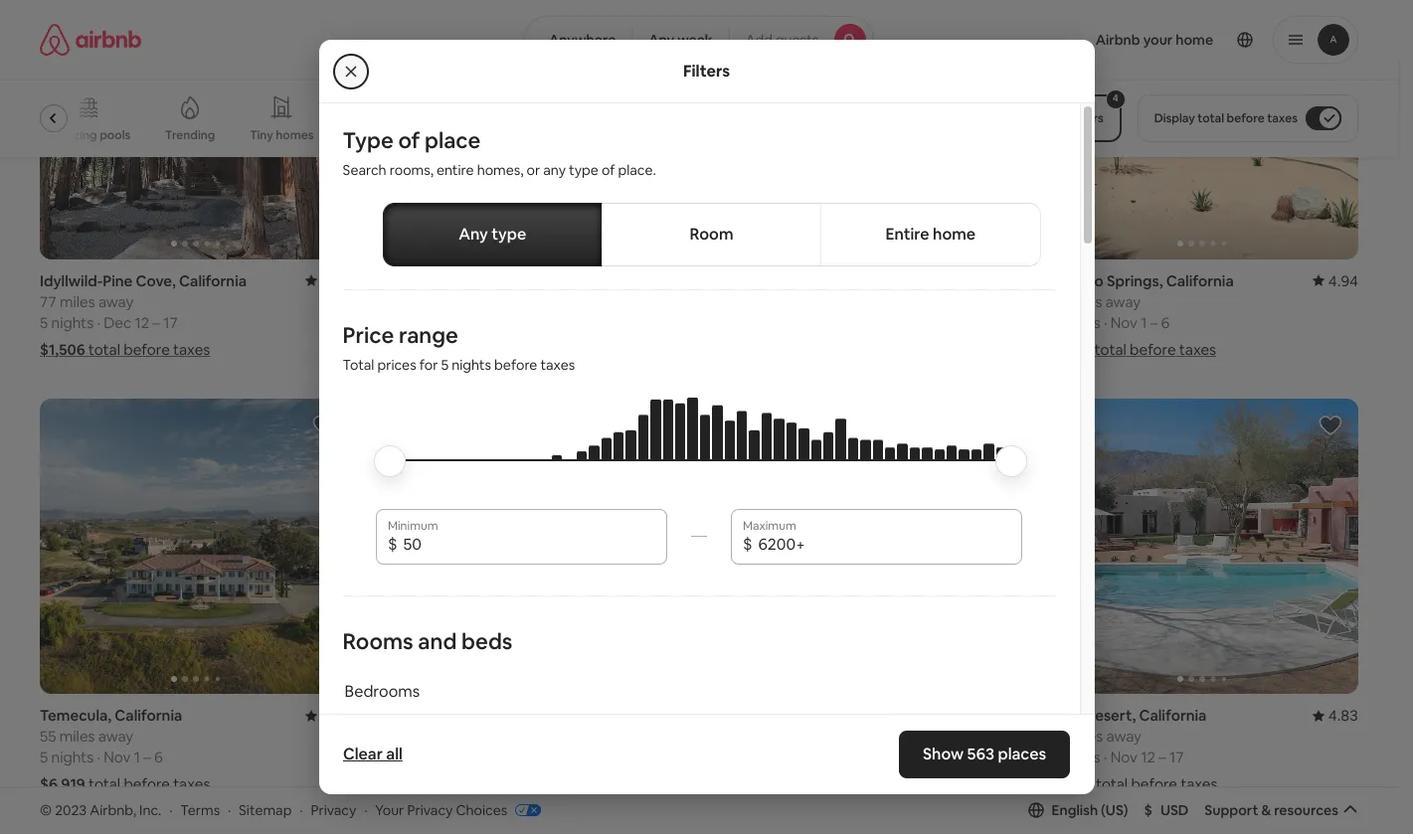 Task type: locate. For each thing, give the bounding box(es) containing it.
· up © 2023 airbnb, inc. ·
[[97, 749, 100, 768]]

· left dec
[[97, 313, 100, 332]]

any type button
[[383, 203, 603, 267]]

before down springs,
[[1130, 340, 1177, 359]]

tab list inside 'filters' 'dialog'
[[383, 203, 1041, 267]]

add to wishlist: palm desert, california image
[[1319, 413, 1343, 437]]

place
[[425, 126, 481, 154]]

show inside the show 563 places link
[[924, 744, 965, 765]]

miles inside borrego springs, california 59 miles away 5 nights · nov 1 – 6 $1,997 total before taxes
[[1067, 292, 1103, 311]]

2 horizontal spatial $
[[1145, 802, 1153, 820]]

4.97
[[322, 271, 352, 290]]

total down dec
[[88, 340, 120, 359]]

1 vertical spatial of
[[602, 161, 615, 179]]

17 inside idyllwild-pine cove, california 77 miles away 5 nights · dec 12 – 17 $1,506 total before taxes
[[163, 313, 178, 332]]

terms · sitemap · privacy ·
[[180, 802, 368, 820]]

places
[[999, 744, 1047, 765]]

1
[[470, 313, 476, 332], [1142, 313, 1148, 332], [134, 749, 140, 768]]

temecula, california 55 miles away 5 nights · nov 1 – 6 $6,919 total before taxes
[[40, 707, 210, 794]]

$1,506
[[40, 340, 85, 359]]

4.9
[[1002, 707, 1023, 726]]

1 horizontal spatial type
[[569, 161, 599, 179]]

temecula, down bedrooms
[[376, 707, 447, 726]]

1 temecula, california from the left
[[376, 707, 518, 726]]

privacy right your
[[407, 802, 453, 820]]

4.94 out of 5 average rating image
[[1313, 271, 1359, 290], [642, 707, 688, 726]]

59
[[1047, 292, 1064, 311]]

before right display
[[1227, 110, 1265, 126]]

1 down springs,
[[1142, 313, 1148, 332]]

taxes inside 5 nights $5,917 total before taxes
[[508, 775, 545, 794]]

$ text field
[[404, 535, 656, 555], [759, 535, 1011, 555]]

type right any
[[569, 161, 599, 179]]

1 horizontal spatial 1
[[470, 313, 476, 332]]

nov down desert,
[[1111, 749, 1138, 768]]

support
[[1205, 802, 1259, 820]]

before inside palm desert, california 80 miles away 5 nights · nov 12 – 17 $3,475 total before taxes
[[1132, 775, 1178, 794]]

nights up the $1,997
[[1059, 313, 1101, 332]]

filters dialog
[[319, 40, 1095, 835]]

tab list
[[383, 203, 1041, 267]]

1 vertical spatial 4.92 out of 5 average rating image
[[306, 707, 352, 726]]

temecula, california up $4,907 total before taxes
[[711, 707, 854, 726]]

any up julian, california
[[459, 224, 488, 245]]

display total before taxes button
[[1138, 95, 1359, 142]]

0 horizontal spatial any
[[459, 224, 488, 245]]

12 right dec
[[135, 313, 149, 332]]

0 vertical spatial any
[[649, 31, 675, 49]]

any left week
[[649, 31, 675, 49]]

0 horizontal spatial type
[[492, 224, 527, 245]]

before up "choices"
[[458, 775, 505, 794]]

4.92 out of 5 average rating image up clear
[[306, 707, 352, 726]]

5.0 out of 5 average rating image
[[986, 271, 1023, 290]]

0 vertical spatial 12
[[135, 313, 149, 332]]

0 horizontal spatial 4.94
[[657, 707, 688, 726]]

– right range
[[479, 313, 487, 332]]

1 privacy from the left
[[311, 802, 357, 820]]

1 horizontal spatial 4.92 out of 5 average rating image
[[642, 271, 688, 290]]

·
[[97, 313, 100, 332], [433, 313, 436, 332], [1104, 313, 1108, 332], [97, 749, 100, 768], [1104, 749, 1108, 768], [169, 802, 173, 820], [228, 802, 231, 820], [300, 802, 303, 820], [364, 802, 368, 820]]

1 temecula, from the left
[[40, 707, 112, 726]]

miles right 55
[[59, 728, 95, 747]]

total up © 2023 airbnb, inc. ·
[[88, 775, 121, 794]]

1 vertical spatial 4.94
[[657, 707, 688, 726]]

nights up $2,283
[[387, 313, 429, 332]]

$5,917
[[376, 775, 420, 794]]

– up the inc.
[[144, 749, 151, 768]]

1 horizontal spatial $
[[743, 534, 753, 555]]

5 inside 5 nights $5,917 total before taxes
[[376, 749, 384, 768]]

· down springs,
[[1104, 313, 1108, 332]]

english (us) button
[[1028, 802, 1129, 820]]

before right for on the left of the page
[[495, 356, 538, 374]]

– down springs,
[[1151, 313, 1159, 332]]

temecula, up 55
[[40, 707, 112, 726]]

nov down julian, california
[[439, 313, 467, 332]]

1 horizontal spatial 6
[[490, 313, 499, 332]]

of up rooms,
[[398, 126, 420, 154]]

6 inside 5 nights · nov 1 – 6 $2,283 total before taxes
[[490, 313, 499, 332]]

away down springs,
[[1106, 292, 1141, 311]]

2 $ text field from the left
[[759, 535, 1011, 555]]

rooms,
[[390, 161, 434, 179]]

1 horizontal spatial 4.94
[[1329, 271, 1359, 290]]

6 inside temecula, california 55 miles away 5 nights · nov 1 – 6 $6,919 total before taxes
[[154, 749, 163, 768]]

5 right for on the left of the page
[[441, 356, 449, 374]]

0 horizontal spatial 1
[[134, 749, 140, 768]]

california right desert,
[[1140, 707, 1207, 726]]

$6,919
[[40, 775, 85, 794]]

map
[[692, 714, 722, 732]]

0 vertical spatial 4.92 out of 5 average rating image
[[642, 271, 688, 290]]

away inside borrego springs, california 59 miles away 5 nights · nov 1 – 6 $1,997 total before taxes
[[1106, 292, 1141, 311]]

2 horizontal spatial temecula,
[[711, 707, 783, 726]]

1 vertical spatial 4.94 out of 5 average rating image
[[642, 707, 688, 726]]

0 horizontal spatial temecula,
[[40, 707, 112, 726]]

total inside palm desert, california 80 miles away 5 nights · nov 12 – 17 $3,475 total before taxes
[[1097, 775, 1129, 794]]

away inside temecula, california 55 miles away 5 nights · nov 1 – 6 $6,919 total before taxes
[[98, 728, 133, 747]]

$3,475
[[1047, 775, 1093, 794]]

total inside 5 nights · nov 1 – 6 $2,283 total before taxes
[[426, 340, 458, 359]]

miles inside palm desert, california 80 miles away 5 nights · nov 12 – 17 $3,475 total before taxes
[[1068, 728, 1104, 747]]

any
[[649, 31, 675, 49], [459, 224, 488, 245]]

nights inside borrego springs, california 59 miles away 5 nights · nov 1 – 6 $1,997 total before taxes
[[1059, 313, 1101, 332]]

none search field containing anywhere
[[524, 16, 875, 64]]

room
[[690, 224, 734, 245]]

beds
[[462, 628, 513, 656]]

any
[[544, 161, 566, 179]]

homes
[[276, 127, 314, 143]]

12
[[135, 313, 149, 332], [1142, 749, 1156, 768]]

place.
[[618, 161, 656, 179]]

before up the inc.
[[124, 775, 170, 794]]

show left "map"
[[654, 714, 689, 732]]

4.94 out of 5 average rating image for borrego springs, california 59 miles away 5 nights · nov 1 – 6 $1,997 total before taxes
[[1313, 271, 1359, 290]]

show
[[654, 714, 689, 732], [924, 744, 965, 765]]

pools
[[100, 127, 131, 143]]

nights up $1,506
[[51, 313, 94, 332]]

add to wishlist: temecula, california image
[[312, 413, 336, 437]]

17
[[163, 313, 178, 332], [1170, 749, 1184, 768]]

show map
[[654, 714, 722, 732]]

&
[[1262, 802, 1272, 820]]

before down dec
[[124, 340, 170, 359]]

– right dec
[[153, 313, 160, 332]]

0 horizontal spatial 17
[[163, 313, 178, 332]]

profile element
[[899, 0, 1359, 80]]

tab list containing any type
[[383, 203, 1041, 267]]

your privacy choices link
[[375, 802, 541, 821]]

0 horizontal spatial privacy
[[311, 802, 357, 820]]

– up $ usd
[[1159, 749, 1167, 768]]

© 2023 airbnb, inc. ·
[[40, 802, 173, 820]]

bonsall,
[[711, 271, 765, 290]]

privacy left your
[[311, 802, 357, 820]]

1 vertical spatial any
[[459, 224, 488, 245]]

· inside temecula, california 55 miles away 5 nights · nov 1 – 6 $6,919 total before taxes
[[97, 749, 100, 768]]

2 temecula, california from the left
[[711, 707, 854, 726]]

type inside type of place search rooms, entire homes, or any type of place.
[[569, 161, 599, 179]]

nights up $6,919
[[51, 749, 94, 768]]

5 up $2,283
[[376, 313, 384, 332]]

before right range
[[461, 340, 507, 359]]

1 vertical spatial type
[[492, 224, 527, 245]]

5 down 80
[[1047, 749, 1056, 768]]

1 horizontal spatial any
[[649, 31, 675, 49]]

miles inside temecula, california 55 miles away 5 nights · nov 1 – 6 $6,919 total before taxes
[[59, 728, 95, 747]]

california right bonsall,
[[768, 271, 836, 290]]

total up "(us)"
[[1097, 775, 1129, 794]]

– inside 5 nights · nov 1 – 6 $2,283 total before taxes
[[479, 313, 487, 332]]

nights inside idyllwild-pine cove, california 77 miles away 5 nights · dec 12 – 17 $1,506 total before taxes
[[51, 313, 94, 332]]

show left 563
[[924, 744, 965, 765]]

1 right range
[[470, 313, 476, 332]]

0 vertical spatial 17
[[163, 313, 178, 332]]

0 vertical spatial type
[[569, 161, 599, 179]]

entire home
[[886, 224, 976, 245]]

california inside idyllwild-pine cove, california 77 miles away 5 nights · dec 12 – 17 $1,506 total before taxes
[[179, 271, 247, 290]]

before inside 5 nights $5,917 total before taxes
[[458, 775, 505, 794]]

– inside idyllwild-pine cove, california 77 miles away 5 nights · dec 12 – 17 $1,506 total before taxes
[[153, 313, 160, 332]]

bedrooms
[[345, 681, 420, 702]]

0 horizontal spatial $ text field
[[404, 535, 656, 555]]

17 up usd
[[1170, 749, 1184, 768]]

miles down idyllwild-
[[60, 292, 95, 311]]

total right $2,283
[[426, 340, 458, 359]]

room button
[[602, 203, 822, 267]]

of
[[398, 126, 420, 154], [602, 161, 615, 179]]

type down homes,
[[492, 224, 527, 245]]

price
[[343, 321, 394, 349]]

type
[[569, 161, 599, 179], [492, 224, 527, 245]]

0 vertical spatial of
[[398, 126, 420, 154]]

nov down springs,
[[1111, 313, 1138, 332]]

5 down 77
[[40, 313, 48, 332]]

nov inside temecula, california 55 miles away 5 nights · nov 1 – 6 $6,919 total before taxes
[[104, 749, 131, 768]]

pine
[[103, 271, 133, 290]]

1 inside 5 nights · nov 1 – 6 $2,283 total before taxes
[[470, 313, 476, 332]]

taxes inside price range total prices for 5 nights before taxes
[[541, 356, 575, 374]]

california right 'cove,'
[[179, 271, 247, 290]]

1 up the inc.
[[134, 749, 140, 768]]

5 left all
[[376, 749, 384, 768]]

before right the $4,907
[[797, 775, 843, 794]]

6 down springs,
[[1162, 313, 1170, 332]]

california
[[179, 271, 247, 290], [424, 271, 491, 290], [768, 271, 836, 290], [1167, 271, 1235, 290], [115, 707, 182, 726], [451, 707, 518, 726], [786, 707, 854, 726], [1140, 707, 1207, 726]]

any for any type
[[459, 224, 488, 245]]

total inside idyllwild-pine cove, california 77 miles away 5 nights · dec 12 – 17 $1,506 total before taxes
[[88, 340, 120, 359]]

homes,
[[477, 161, 524, 179]]

6 right range
[[490, 313, 499, 332]]

add
[[746, 31, 773, 49]]

amazing pools
[[47, 127, 131, 143]]

2 horizontal spatial 1
[[1142, 313, 1148, 332]]

55
[[40, 728, 56, 747]]

taxes inside 5 nights · nov 1 – 6 $2,283 total before taxes
[[511, 340, 548, 359]]

6 up the inc.
[[154, 749, 163, 768]]

group
[[40, 0, 352, 259], [376, 0, 688, 259], [711, 0, 1023, 259], [1047, 0, 1359, 259], [40, 80, 1016, 157], [40, 399, 352, 695], [376, 399, 688, 695], [711, 399, 1023, 695], [1047, 399, 1359, 695]]

1 horizontal spatial 12
[[1142, 749, 1156, 768]]

5 inside 5 nights · nov 1 – 6 $2,283 total before taxes
[[376, 313, 384, 332]]

1 horizontal spatial show
[[924, 744, 965, 765]]

total right the $1,997
[[1095, 340, 1127, 359]]

1 horizontal spatial 4.94 out of 5 average rating image
[[1313, 271, 1359, 290]]

1 vertical spatial 12
[[1142, 749, 1156, 768]]

None search field
[[524, 16, 875, 64]]

temecula, california
[[376, 707, 518, 726], [711, 707, 854, 726]]

5 inside temecula, california 55 miles away 5 nights · nov 1 – 6 $6,919 total before taxes
[[40, 749, 48, 768]]

5 inside palm desert, california 80 miles away 5 nights · nov 12 – 17 $3,475 total before taxes
[[1047, 749, 1056, 768]]

0 horizontal spatial 6
[[154, 749, 163, 768]]

miles right 80
[[1068, 728, 1104, 747]]

english
[[1052, 802, 1099, 820]]

temecula,
[[40, 707, 112, 726], [376, 707, 447, 726], [711, 707, 783, 726]]

california up the inc.
[[115, 707, 182, 726]]

1 horizontal spatial temecula,
[[376, 707, 447, 726]]

anywhere
[[549, 31, 616, 49]]

temecula, up the $4,907
[[711, 707, 783, 726]]

guests
[[776, 31, 819, 49]]

(us)
[[1102, 802, 1129, 820]]

· right the inc.
[[169, 802, 173, 820]]

terms link
[[180, 802, 220, 820]]

0 vertical spatial 4.94 out of 5 average rating image
[[1313, 271, 1359, 290]]

4.92 out of 5 average rating image
[[642, 271, 688, 290], [306, 707, 352, 726]]

total right display
[[1198, 110, 1225, 126]]

your privacy choices
[[375, 802, 508, 820]]

77
[[40, 292, 56, 311]]

0 horizontal spatial 4.92
[[322, 707, 352, 726]]

nov up airbnb,
[[104, 749, 131, 768]]

before up $ usd
[[1132, 775, 1178, 794]]

1 vertical spatial show
[[924, 744, 965, 765]]

1 horizontal spatial 17
[[1170, 749, 1184, 768]]

4.92
[[657, 271, 688, 290], [322, 707, 352, 726]]

away down desert,
[[1107, 728, 1142, 747]]

0 vertical spatial 4.92
[[657, 271, 688, 290]]

0 horizontal spatial of
[[398, 126, 420, 154]]

temecula, for 4.9
[[711, 707, 783, 726]]

usd
[[1161, 802, 1189, 820]]

–
[[153, 313, 160, 332], [479, 313, 487, 332], [1151, 313, 1159, 332], [144, 749, 151, 768], [1159, 749, 1167, 768]]

1 horizontal spatial privacy
[[407, 802, 453, 820]]

1 inside borrego springs, california 59 miles away 5 nights · nov 1 – 6 $1,997 total before taxes
[[1142, 313, 1148, 332]]

0 vertical spatial show
[[654, 714, 689, 732]]

away inside idyllwild-pine cove, california 77 miles away 5 nights · dec 12 – 17 $1,506 total before taxes
[[98, 292, 134, 311]]

any inside 'filters' 'dialog'
[[459, 224, 488, 245]]

springs,
[[1107, 271, 1164, 290]]

0 horizontal spatial 12
[[135, 313, 149, 332]]

group containing amazing pools
[[40, 80, 1016, 157]]

$4,907 total before taxes
[[711, 775, 884, 794]]

nights up the "$5,917"
[[387, 749, 429, 768]]

taxes inside palm desert, california 80 miles away 5 nights · nov 12 – 17 $3,475 total before taxes
[[1181, 775, 1218, 794]]

temecula, for 4.94
[[376, 707, 447, 726]]

rooms
[[343, 628, 414, 656]]

1 vertical spatial 17
[[1170, 749, 1184, 768]]

$4,907
[[711, 775, 759, 794]]

3 temecula, from the left
[[711, 707, 783, 726]]

0 horizontal spatial 4.94 out of 5 average rating image
[[642, 707, 688, 726]]

away right 55
[[98, 728, 133, 747]]

4.92 down "room" button
[[657, 271, 688, 290]]

1 $ text field from the left
[[404, 535, 656, 555]]

6
[[490, 313, 499, 332], [1162, 313, 1170, 332], [154, 749, 163, 768]]

12 up $ usd
[[1142, 749, 1156, 768]]

show inside show map button
[[654, 714, 689, 732]]

17 down 'cove,'
[[163, 313, 178, 332]]

0 horizontal spatial show
[[654, 714, 689, 732]]

nights up $3,475
[[1059, 749, 1101, 768]]

· inside idyllwild-pine cove, california 77 miles away 5 nights · dec 12 – 17 $1,506 total before taxes
[[97, 313, 100, 332]]

away up dec
[[98, 292, 134, 311]]

total up your privacy choices
[[423, 775, 455, 794]]

nov
[[439, 313, 467, 332], [1111, 313, 1138, 332], [104, 749, 131, 768], [1111, 749, 1138, 768]]

any week
[[649, 31, 713, 49]]

range
[[399, 321, 459, 349]]

4.83 out of 5 average rating image
[[1313, 707, 1359, 726]]

1 horizontal spatial $ text field
[[759, 535, 1011, 555]]

california right springs,
[[1167, 271, 1235, 290]]

miles down borrego
[[1067, 292, 1103, 311]]

4.92 up clear
[[322, 707, 352, 726]]

search
[[343, 161, 387, 179]]

5 down 59
[[1047, 313, 1056, 332]]

· down julian, california
[[433, 313, 436, 332]]

before
[[1227, 110, 1265, 126], [124, 340, 170, 359], [461, 340, 507, 359], [1130, 340, 1177, 359], [495, 356, 538, 374], [124, 775, 170, 794], [458, 775, 505, 794], [797, 775, 843, 794], [1132, 775, 1178, 794]]

1 horizontal spatial temecula, california
[[711, 707, 854, 726]]

total inside borrego springs, california 59 miles away 5 nights · nov 1 – 6 $1,997 total before taxes
[[1095, 340, 1127, 359]]

before inside button
[[1227, 110, 1265, 126]]

12 inside palm desert, california 80 miles away 5 nights · nov 12 – 17 $3,475 total before taxes
[[1142, 749, 1156, 768]]

2 temecula, from the left
[[376, 707, 447, 726]]

4.92 out of 5 average rating image down "room" button
[[642, 271, 688, 290]]

2 horizontal spatial 6
[[1162, 313, 1170, 332]]

temecula, california up 5 nights $5,917 total before taxes
[[376, 707, 518, 726]]

price range total prices for 5 nights before taxes
[[343, 321, 575, 374]]

of left place. in the top left of the page
[[602, 161, 615, 179]]

rooms and beds
[[343, 628, 513, 656]]

· down desert,
[[1104, 749, 1108, 768]]

0 vertical spatial 4.94
[[1329, 271, 1359, 290]]

total inside 5 nights $5,917 total before taxes
[[423, 775, 455, 794]]

nights right for on the left of the page
[[452, 356, 492, 374]]

5 down 55
[[40, 749, 48, 768]]

0 horizontal spatial temecula, california
[[376, 707, 518, 726]]



Task type: vqa. For each thing, say whether or not it's contained in the screenshot.
fifth Resort from the right
no



Task type: describe. For each thing, give the bounding box(es) containing it.
nights inside temecula, california 55 miles away 5 nights · nov 1 – 6 $6,919 total before taxes
[[51, 749, 94, 768]]

amazing
[[47, 127, 97, 143]]

temecula, california for 4.94
[[376, 707, 518, 726]]

clear all button
[[333, 735, 412, 775]]

· left your
[[364, 802, 368, 820]]

show for show map
[[654, 714, 689, 732]]

$ usd
[[1145, 802, 1189, 820]]

add to wishlist: temecula, california image
[[648, 413, 672, 437]]

563
[[968, 744, 995, 765]]

california inside temecula, california 55 miles away 5 nights · nov 1 – 6 $6,919 total before taxes
[[115, 707, 182, 726]]

resources
[[1275, 802, 1339, 820]]

$2,283
[[376, 340, 423, 359]]

borrego springs, california 59 miles away 5 nights · nov 1 – 6 $1,997 total before taxes
[[1047, 271, 1235, 359]]

temecula, inside temecula, california 55 miles away 5 nights · nov 1 – 6 $6,919 total before taxes
[[40, 707, 112, 726]]

taxes inside button
[[1268, 110, 1299, 126]]

type inside button
[[492, 224, 527, 245]]

before inside borrego springs, california 59 miles away 5 nights · nov 1 – 6 $1,997 total before taxes
[[1130, 340, 1177, 359]]

before inside idyllwild-pine cove, california 77 miles away 5 nights · dec 12 – 17 $1,506 total before taxes
[[124, 340, 170, 359]]

cove,
[[136, 271, 176, 290]]

farms
[[444, 127, 478, 143]]

anywhere button
[[524, 16, 633, 64]]

any week button
[[632, 16, 730, 64]]

and
[[418, 628, 457, 656]]

type
[[343, 126, 394, 154]]

tiny homes
[[250, 127, 314, 143]]

1 inside temecula, california 55 miles away 5 nights · nov 1 – 6 $6,919 total before taxes
[[134, 749, 140, 768]]

5 inside price range total prices for 5 nights before taxes
[[441, 356, 449, 374]]

1 horizontal spatial 4.92
[[657, 271, 688, 290]]

filters
[[683, 60, 730, 81]]

julian,
[[376, 271, 420, 290]]

any type
[[459, 224, 527, 245]]

before inside temecula, california 55 miles away 5 nights · nov 1 – 6 $6,919 total before taxes
[[124, 775, 170, 794]]

california inside borrego springs, california 59 miles away 5 nights · nov 1 – 6 $1,997 total before taxes
[[1167, 271, 1235, 290]]

total inside temecula, california 55 miles away 5 nights · nov 1 – 6 $6,919 total before taxes
[[88, 775, 121, 794]]

5.0
[[1002, 271, 1023, 290]]

away inside palm desert, california 80 miles away 5 nights · nov 12 – 17 $3,475 total before taxes
[[1107, 728, 1142, 747]]

4.97 out of 5 average rating image
[[306, 271, 352, 290]]

2023
[[55, 802, 87, 820]]

choices
[[456, 802, 508, 820]]

trending
[[165, 127, 215, 143]]

6 inside borrego springs, california 59 miles away 5 nights · nov 1 – 6 $1,997 total before taxes
[[1162, 313, 1170, 332]]

2 privacy from the left
[[407, 802, 453, 820]]

4.94 out of 5 average rating image for 5 nights $5,917 total before taxes
[[642, 707, 688, 726]]

english (us)
[[1052, 802, 1129, 820]]

– inside palm desert, california 80 miles away 5 nights · nov 12 – 17 $3,475 total before taxes
[[1159, 749, 1167, 768]]

idyllwild-pine cove, california 77 miles away 5 nights · dec 12 – 17 $1,506 total before taxes
[[40, 271, 247, 359]]

palm desert, california 80 miles away 5 nights · nov 12 – 17 $3,475 total before taxes
[[1047, 707, 1218, 794]]

total inside button
[[1198, 110, 1225, 126]]

– inside borrego springs, california 59 miles away 5 nights · nov 1 – 6 $1,997 total before taxes
[[1151, 313, 1159, 332]]

display
[[1155, 110, 1196, 126]]

domes
[[354, 127, 394, 143]]

all
[[386, 744, 402, 765]]

support & resources
[[1205, 802, 1339, 820]]

nov inside borrego springs, california 59 miles away 5 nights · nov 1 – 6 $1,997 total before taxes
[[1111, 313, 1138, 332]]

taxes inside temecula, california 55 miles away 5 nights · nov 1 – 6 $6,919 total before taxes
[[173, 775, 210, 794]]

1 horizontal spatial of
[[602, 161, 615, 179]]

show 563 places link
[[900, 731, 1071, 779]]

80
[[1047, 728, 1065, 747]]

total right the $4,907
[[762, 775, 794, 794]]

support & resources button
[[1205, 802, 1359, 820]]

nights inside 5 nights · nov 1 – 6 $2,283 total before taxes
[[387, 313, 429, 332]]

bonsall, california
[[711, 271, 836, 290]]

california up 5 nights · nov 1 – 6 $2,283 total before taxes
[[424, 271, 491, 290]]

· inside palm desert, california 80 miles away 5 nights · nov 12 – 17 $3,475 total before taxes
[[1104, 749, 1108, 768]]

taxes inside borrego springs, california 59 miles away 5 nights · nov 1 – 6 $1,997 total before taxes
[[1180, 340, 1217, 359]]

any for any week
[[649, 31, 675, 49]]

airbnb,
[[90, 802, 136, 820]]

0 horizontal spatial 4.92 out of 5 average rating image
[[306, 707, 352, 726]]

· left privacy link
[[300, 802, 303, 820]]

desert,
[[1084, 707, 1137, 726]]

california up $4,907 total before taxes
[[786, 707, 854, 726]]

5 inside idyllwild-pine cove, california 77 miles away 5 nights · dec 12 – 17 $1,506 total before taxes
[[40, 313, 48, 332]]

week
[[678, 31, 713, 49]]

nights inside palm desert, california 80 miles away 5 nights · nov 12 – 17 $3,475 total before taxes
[[1059, 749, 1101, 768]]

nov inside 5 nights · nov 1 – 6 $2,283 total before taxes
[[439, 313, 467, 332]]

taxes inside idyllwild-pine cove, california 77 miles away 5 nights · dec 12 – 17 $1,506 total before taxes
[[173, 340, 210, 359]]

total
[[343, 356, 375, 374]]

sitemap link
[[239, 802, 292, 820]]

show map button
[[634, 699, 765, 747]]

· inside 5 nights · nov 1 – 6 $2,283 total before taxes
[[433, 313, 436, 332]]

nights inside price range total prices for 5 nights before taxes
[[452, 356, 492, 374]]

entire
[[886, 224, 930, 245]]

your
[[375, 802, 404, 820]]

privacy link
[[311, 802, 357, 820]]

terms
[[180, 802, 220, 820]]

before inside 5 nights · nov 1 – 6 $2,283 total before taxes
[[461, 340, 507, 359]]

inc.
[[139, 802, 162, 820]]

or
[[527, 161, 541, 179]]

prices
[[378, 356, 417, 374]]

dec
[[104, 313, 131, 332]]

miles inside idyllwild-pine cove, california 77 miles away 5 nights · dec 12 – 17 $1,506 total before taxes
[[60, 292, 95, 311]]

4.94 for 5 nights $5,917 total before taxes
[[657, 707, 688, 726]]

california up 5 nights $5,917 total before taxes
[[451, 707, 518, 726]]

4.83
[[1329, 707, 1359, 726]]

temecula, california for 4.9
[[711, 707, 854, 726]]

for
[[420, 356, 438, 374]]

$1,997
[[1047, 340, 1092, 359]]

add guests button
[[729, 16, 875, 64]]

tiny
[[250, 127, 273, 143]]

julian, california
[[376, 271, 491, 290]]

show 563 places
[[924, 744, 1047, 765]]

4.9 out of 5 average rating image
[[986, 707, 1023, 726]]

nights inside 5 nights $5,917 total before taxes
[[387, 749, 429, 768]]

nov inside palm desert, california 80 miles away 5 nights · nov 12 – 17 $3,475 total before taxes
[[1111, 749, 1138, 768]]

most stays cost more than $1,550 per night. image
[[392, 398, 1007, 517]]

0 horizontal spatial $
[[388, 534, 398, 555]]

12 inside idyllwild-pine cove, california 77 miles away 5 nights · dec 12 – 17 $1,506 total before taxes
[[135, 313, 149, 332]]

idyllwild-
[[40, 271, 103, 290]]

palm
[[1047, 707, 1081, 726]]

· inside borrego springs, california 59 miles away 5 nights · nov 1 – 6 $1,997 total before taxes
[[1104, 313, 1108, 332]]

5 nights · nov 1 – 6 $2,283 total before taxes
[[376, 313, 548, 359]]

sitemap
[[239, 802, 292, 820]]

entire
[[437, 161, 474, 179]]

· right terms link
[[228, 802, 231, 820]]

4.94 for borrego springs, california 59 miles away 5 nights · nov 1 – 6 $1,997 total before taxes
[[1329, 271, 1359, 290]]

1 vertical spatial 4.92
[[322, 707, 352, 726]]

borrego
[[1047, 271, 1104, 290]]

clear
[[343, 744, 383, 765]]

clear all
[[343, 744, 402, 765]]

california inside palm desert, california 80 miles away 5 nights · nov 12 – 17 $3,475 total before taxes
[[1140, 707, 1207, 726]]

display total before taxes
[[1155, 110, 1299, 126]]

home
[[933, 224, 976, 245]]

17 inside palm desert, california 80 miles away 5 nights · nov 12 – 17 $3,475 total before taxes
[[1170, 749, 1184, 768]]

entire home button
[[821, 203, 1041, 267]]

– inside temecula, california 55 miles away 5 nights · nov 1 – 6 $6,919 total before taxes
[[144, 749, 151, 768]]

before inside price range total prices for 5 nights before taxes
[[495, 356, 538, 374]]

5 inside borrego springs, california 59 miles away 5 nights · nov 1 – 6 $1,997 total before taxes
[[1047, 313, 1056, 332]]

add guests
[[746, 31, 819, 49]]

show for show 563 places
[[924, 744, 965, 765]]



